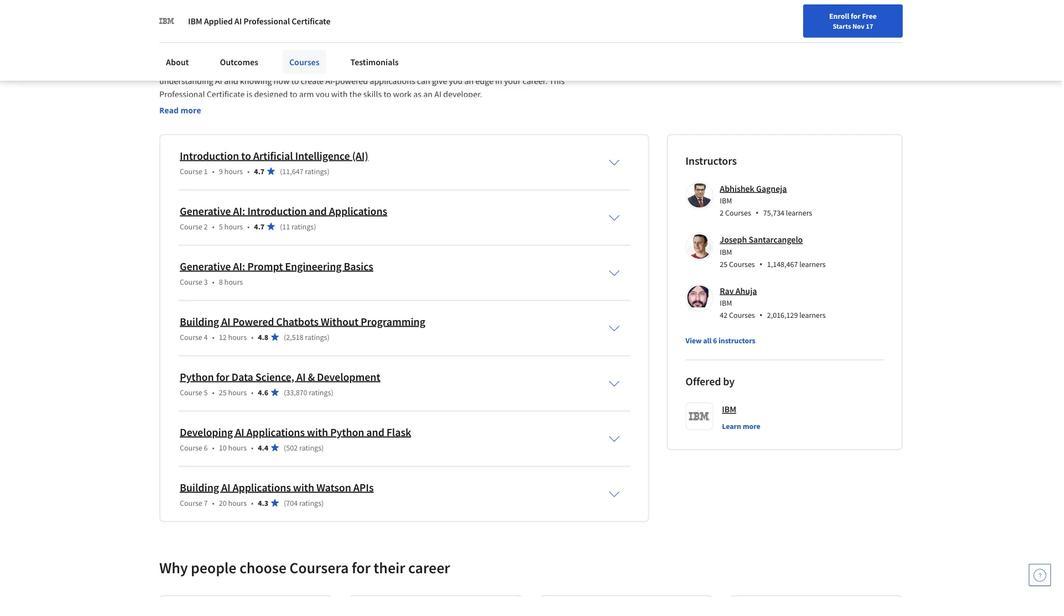 Task type: vqa. For each thing, say whether or not it's contained in the screenshot.
Most Popular Certificates Collection element at bottom
no



Task type: locate. For each thing, give the bounding box(es) containing it.
0 vertical spatial and
[[224, 76, 238, 87]]

learners right 1,148,467
[[800, 259, 826, 269]]

understanding
[[159, 76, 213, 87]]

artificial up understanding
[[159, 62, 190, 73]]

introduction up "1" in the top left of the page
[[180, 149, 239, 163]]

6 down developing
[[204, 443, 208, 453]]

2 vertical spatial learners
[[800, 310, 826, 320]]

1 vertical spatial 2
[[204, 222, 208, 232]]

learners right 75,734
[[786, 208, 813, 218]]

ibm left applied
[[188, 15, 202, 27]]

( down introduction to artificial intelligence (ai)
[[280, 166, 282, 176]]

ai: up course 2 • 5 hours •
[[233, 204, 245, 218]]

a
[[406, 62, 411, 73], [445, 62, 449, 73], [502, 62, 506, 73]]

skills
[[363, 89, 382, 100]]

(ai)
[[236, 62, 249, 73], [352, 149, 368, 163]]

0 vertical spatial python
[[180, 370, 214, 384]]

learners for gagneja
[[786, 208, 813, 218]]

more
[[181, 105, 201, 115], [743, 421, 761, 431]]

generative up 3
[[180, 260, 231, 273]]

1 building from the top
[[180, 315, 219, 329]]

1 horizontal spatial 6
[[713, 336, 717, 346]]

without
[[321, 315, 359, 329]]

0 vertical spatial with
[[331, 89, 348, 100]]

courses inside abhishek gagneja ibm 2 courses • 75,734 learners
[[726, 208, 751, 218]]

0 horizontal spatial and
[[224, 76, 238, 87]]

an down 'developer,'
[[465, 76, 474, 87]]

25 for course
[[219, 388, 227, 398]]

0 vertical spatial 25
[[720, 259, 728, 269]]

ratings down building ai powered chatbots without programming link
[[305, 332, 327, 342]]

) down intelligence
[[327, 166, 330, 176]]

4 course from the top
[[180, 332, 202, 342]]

abhishek
[[720, 183, 755, 194]]

) down development
[[331, 388, 334, 398]]

and
[[224, 76, 238, 87], [309, 204, 327, 218], [367, 426, 385, 439]]

enroll
[[830, 11, 850, 21]]

) right '502'
[[322, 443, 324, 453]]

5 course from the top
[[180, 388, 202, 398]]

1 horizontal spatial more
[[743, 421, 761, 431]]

3 course from the top
[[180, 277, 202, 287]]

0 vertical spatial generative
[[180, 204, 231, 218]]

career.
[[523, 76, 548, 87]]

0 vertical spatial professional
[[244, 15, 290, 27]]

1 vertical spatial ai:
[[233, 260, 245, 273]]

1 course from the top
[[180, 166, 202, 176]]

1 horizontal spatial 5
[[219, 222, 223, 232]]

0 horizontal spatial for
[[216, 370, 230, 384]]

10
[[219, 443, 227, 453]]

more inside button
[[743, 421, 761, 431]]

) down without
[[327, 332, 330, 342]]

to left arm
[[290, 89, 297, 100]]

hours right 20
[[228, 498, 247, 508]]

hours for python for data science, ai & development
[[228, 388, 247, 398]]

6 inside button
[[713, 336, 717, 346]]

courses right '42'
[[729, 310, 755, 320]]

1 generative from the top
[[180, 204, 231, 218]]

( down developing ai applications with python and flask link
[[284, 443, 286, 453]]

hours right 8
[[224, 277, 243, 287]]

artificial
[[159, 62, 190, 73], [253, 149, 293, 163]]

0 vertical spatial more
[[181, 105, 201, 115]]

view all 6 instructors
[[686, 336, 756, 346]]

courses down joseph
[[729, 259, 755, 269]]

( down chatbots
[[284, 332, 286, 342]]

for left their
[[352, 558, 371, 578]]

hours right 9
[[224, 166, 243, 176]]

2 vertical spatial and
[[367, 426, 385, 439]]

professional up professional certificate - 7 course series
[[244, 15, 290, 27]]

applied
[[204, 15, 233, 27]]

your
[[771, 13, 786, 23], [504, 76, 521, 87]]

your right find
[[771, 13, 786, 23]]

python up course 5 • 25 hours •
[[180, 370, 214, 384]]

courses down abhishek
[[726, 208, 751, 218]]

with inside artificial intelligence (ai) is transforming our world. whether you're a student, a developer, or a technology consultant - understanding ai and knowing how to create ai-powered applications can give you an edge in your career. this professional certificate is designed to arm you with the skills to work as an ai developer. read more
[[331, 89, 348, 100]]

4.7 left the 11
[[254, 222, 265, 232]]

certificate inside artificial intelligence (ai) is transforming our world. whether you're a student, a developer, or a technology consultant - understanding ai and knowing how to create ai-powered applications can give you an edge in your career. this professional certificate is designed to arm you with the skills to work as an ai developer. read more
[[207, 89, 245, 100]]

6 right 'all'
[[713, 336, 717, 346]]

an
[[465, 76, 474, 87], [423, 89, 433, 100]]

courses inside rav ahuja ibm 42 courses • 2,016,129 learners
[[729, 310, 755, 320]]

0 horizontal spatial 2
[[204, 222, 208, 232]]

hours right '10'
[[228, 443, 247, 453]]

professional down understanding
[[159, 89, 205, 100]]

artificial intelligence (ai) is transforming our world. whether you're a student, a developer, or a technology consultant - understanding ai and knowing how to create ai-powered applications can give you an edge in your career. this professional certificate is designed to arm you with the skills to work as an ai developer. read more
[[159, 62, 597, 115]]

1 vertical spatial an
[[423, 89, 433, 100]]

for inside enroll for free starts nov 17
[[851, 11, 861, 21]]

1 horizontal spatial and
[[309, 204, 327, 218]]

with left the
[[331, 89, 348, 100]]

building ai powered chatbots without programming link
[[180, 315, 426, 329]]

0 vertical spatial 7
[[324, 28, 332, 48]]

rav ahuja image
[[688, 286, 712, 310]]

- inside artificial intelligence (ai) is transforming our world. whether you're a student, a developer, or a technology consultant - understanding ai and knowing how to create ai-powered applications can give you an edge in your career. this professional certificate is designed to arm you with the skills to work as an ai developer. read more
[[592, 62, 595, 73]]

0 vertical spatial 5
[[219, 222, 223, 232]]

with up ( 502 ratings )
[[307, 426, 328, 439]]

1 4.7 from the top
[[254, 166, 265, 176]]

1 vertical spatial python
[[330, 426, 364, 439]]

1 vertical spatial (ai)
[[352, 149, 368, 163]]

7
[[324, 28, 332, 48], [204, 498, 208, 508]]

1 horizontal spatial (ai)
[[352, 149, 368, 163]]

6 course from the top
[[180, 443, 202, 453]]

0 vertical spatial certificate
[[292, 15, 331, 27]]

santarcangelo
[[749, 234, 803, 245]]

ibm down rav
[[720, 298, 732, 308]]

0 horizontal spatial -
[[316, 28, 321, 48]]

read more button
[[159, 104, 201, 116]]

read
[[159, 105, 179, 115]]

the
[[350, 89, 362, 100]]

9
[[219, 166, 223, 176]]

4.4
[[258, 443, 268, 453]]

4.7 down introduction to artificial intelligence (ai)
[[254, 166, 265, 176]]

student,
[[412, 62, 443, 73]]

generative ai: introduction and applications link
[[180, 204, 387, 218]]

1 vertical spatial artificial
[[253, 149, 293, 163]]

20
[[219, 498, 227, 508]]

ratings down intelligence
[[305, 166, 327, 176]]

certificate down ibm applied ai professional certificate
[[244, 28, 313, 48]]

artificial up 11,647
[[253, 149, 293, 163]]

you up developer.
[[449, 76, 463, 87]]

offered
[[686, 375, 721, 389]]

series
[[382, 28, 420, 48]]

applications for watson
[[233, 481, 291, 495]]

ratings right 704
[[299, 498, 322, 508]]

2 generative from the top
[[180, 260, 231, 273]]

ibm inside joseph santarcangelo ibm 25 courses • 1,148,467 learners
[[720, 247, 732, 257]]

1 vertical spatial 4.7
[[254, 222, 265, 232]]

0 horizontal spatial 5
[[204, 388, 208, 398]]

learn more button
[[722, 421, 761, 432]]

ibm down abhishek
[[720, 196, 732, 206]]

1 vertical spatial more
[[743, 421, 761, 431]]

ratings for applications
[[292, 222, 314, 232]]

ratings for python
[[299, 443, 322, 453]]

hours down generative ai: introduction and applications
[[224, 222, 243, 232]]

0 vertical spatial applications
[[329, 204, 387, 218]]

to right how
[[291, 76, 299, 87]]

25
[[720, 259, 728, 269], [219, 388, 227, 398]]

courses up create
[[289, 56, 320, 68]]

0 vertical spatial 4.7
[[254, 166, 265, 176]]

0 horizontal spatial a
[[406, 62, 411, 73]]

25 down joseph
[[720, 259, 728, 269]]

a up give
[[445, 62, 449, 73]]

hours right 12
[[228, 332, 247, 342]]

0 horizontal spatial (ai)
[[236, 62, 249, 73]]

)
[[327, 166, 330, 176], [314, 222, 316, 232], [327, 332, 330, 342], [331, 388, 334, 398], [322, 443, 324, 453], [322, 498, 324, 508]]

hours for building ai applications with watson apis
[[228, 498, 247, 508]]

2 vertical spatial certificate
[[207, 89, 245, 100]]

1 horizontal spatial introduction
[[247, 204, 307, 218]]

1 vertical spatial your
[[504, 76, 521, 87]]

developing ai applications with python and flask link
[[180, 426, 411, 439]]

( for python
[[284, 443, 286, 453]]

2 horizontal spatial a
[[502, 62, 506, 73]]

generative up course 2 • 5 hours •
[[180, 204, 231, 218]]

building up course 7 • 20 hours •
[[180, 481, 219, 495]]

learners inside joseph santarcangelo ibm 25 courses • 1,148,467 learners
[[800, 259, 826, 269]]

2 vertical spatial professional
[[159, 89, 205, 100]]

learners right '2,016,129'
[[800, 310, 826, 320]]

1 vertical spatial generative
[[180, 260, 231, 273]]

1 vertical spatial 7
[[204, 498, 208, 508]]

- up courses "link"
[[316, 28, 321, 48]]

25 for joseph
[[720, 259, 728, 269]]

0 horizontal spatial more
[[181, 105, 201, 115]]

1 horizontal spatial for
[[352, 558, 371, 578]]

1 vertical spatial you
[[316, 89, 330, 100]]

with up ( 704 ratings )
[[293, 481, 314, 495]]

your right in
[[504, 76, 521, 87]]

1 vertical spatial with
[[307, 426, 328, 439]]

1 horizontal spatial your
[[771, 13, 786, 23]]

data
[[232, 370, 253, 384]]

1 vertical spatial for
[[216, 370, 230, 384]]

2 course from the top
[[180, 222, 202, 232]]

abhishek gagneja link
[[720, 183, 787, 194]]

career
[[803, 13, 825, 23]]

ahuja
[[736, 286, 757, 297]]

1 vertical spatial -
[[592, 62, 595, 73]]

0 horizontal spatial python
[[180, 370, 214, 384]]

0 vertical spatial -
[[316, 28, 321, 48]]

7 left 20
[[204, 498, 208, 508]]

1 horizontal spatial a
[[445, 62, 449, 73]]

you down ai-
[[316, 89, 330, 100]]

0 vertical spatial introduction
[[180, 149, 239, 163]]

learners inside rav ahuja ibm 42 courses • 2,016,129 learners
[[800, 310, 826, 320]]

generative for generative ai: introduction and applications
[[180, 204, 231, 218]]

more right learn at right
[[743, 421, 761, 431]]

ratings right '502'
[[299, 443, 322, 453]]

) down watson
[[322, 498, 324, 508]]

0 vertical spatial 6
[[713, 336, 717, 346]]

0 vertical spatial for
[[851, 11, 861, 21]]

ai right applied
[[235, 15, 242, 27]]

0 vertical spatial is
[[251, 62, 257, 73]]

1 vertical spatial 25
[[219, 388, 227, 398]]

ibm applied ai professional certificate
[[188, 15, 331, 27]]

1 horizontal spatial -
[[592, 62, 595, 73]]

1 horizontal spatial python
[[330, 426, 364, 439]]

0 horizontal spatial 6
[[204, 443, 208, 453]]

7 left course
[[324, 28, 332, 48]]

is down knowing
[[247, 89, 252, 100]]

more right read
[[181, 105, 201, 115]]

1 vertical spatial applications
[[247, 426, 305, 439]]

find
[[755, 13, 770, 23]]

and up ( 11 ratings )
[[309, 204, 327, 218]]

25 inside joseph santarcangelo ibm 25 courses • 1,148,467 learners
[[720, 259, 728, 269]]

ai: inside generative ai: prompt engineering basics course 3 • 8 hours
[[233, 260, 245, 273]]

hours for introduction to artificial intelligence (ai)
[[224, 166, 243, 176]]

and down outcomes
[[224, 76, 238, 87]]

2 ai: from the top
[[233, 260, 245, 273]]

course for developing ai applications with python and flask
[[180, 443, 202, 453]]

- right consultant
[[592, 62, 595, 73]]

building ai applications with watson apis link
[[180, 481, 374, 495]]

for for free
[[851, 11, 861, 21]]

choose
[[240, 558, 287, 578]]

1 horizontal spatial you
[[449, 76, 463, 87]]

1 vertical spatial building
[[180, 481, 219, 495]]

a right you're
[[406, 62, 411, 73]]

0 horizontal spatial your
[[504, 76, 521, 87]]

ai up 12
[[221, 315, 231, 329]]

find your new career link
[[750, 11, 830, 25]]

starts
[[833, 22, 851, 30]]

ratings for ai
[[309, 388, 331, 398]]

ibm inside rav ahuja ibm 42 courses • 2,016,129 learners
[[720, 298, 732, 308]]

1 horizontal spatial artificial
[[253, 149, 293, 163]]

python left flask
[[330, 426, 364, 439]]

introduction up the 11
[[247, 204, 307, 218]]

2 horizontal spatial for
[[851, 11, 861, 21]]

for up course 5 • 25 hours •
[[216, 370, 230, 384]]

(ai) right intelligence
[[352, 149, 368, 163]]

( for applications
[[280, 222, 282, 232]]

(
[[280, 166, 282, 176], [280, 222, 282, 232], [284, 332, 286, 342], [284, 388, 286, 398], [284, 443, 286, 453], [284, 498, 286, 508]]

certificate down intelligence
[[207, 89, 245, 100]]

artificial inside artificial intelligence (ai) is transforming our world. whether you're a student, a developer, or a technology consultant - understanding ai and knowing how to create ai-powered applications can give you an edge in your career. this professional certificate is designed to arm you with the skills to work as an ai developer. read more
[[159, 62, 190, 73]]

with
[[331, 89, 348, 100], [307, 426, 328, 439], [293, 481, 314, 495]]

rav ahuja link
[[720, 286, 757, 297]]

learners inside abhishek gagneja ibm 2 courses • 75,734 learners
[[786, 208, 813, 218]]

for up nov
[[851, 11, 861, 21]]

developer,
[[451, 62, 490, 73]]

2 vertical spatial with
[[293, 481, 314, 495]]

course inside generative ai: prompt engineering basics course 3 • 8 hours
[[180, 277, 202, 287]]

1 vertical spatial 5
[[204, 388, 208, 398]]

0 vertical spatial building
[[180, 315, 219, 329]]

hours inside generative ai: prompt engineering basics course 3 • 8 hours
[[224, 277, 243, 287]]

( 11 ratings )
[[280, 222, 316, 232]]

4.3
[[258, 498, 268, 508]]

ibm image
[[159, 13, 175, 29]]

0 vertical spatial artificial
[[159, 62, 190, 73]]

None search field
[[158, 7, 423, 29]]

1
[[204, 166, 208, 176]]

0 horizontal spatial artificial
[[159, 62, 190, 73]]

courses for joseph
[[729, 259, 755, 269]]

how
[[274, 76, 290, 87]]

25 left 4.6
[[219, 388, 227, 398]]

2 4.7 from the top
[[254, 222, 265, 232]]

0 vertical spatial your
[[771, 13, 786, 23]]

gagneja
[[757, 183, 787, 194]]

an right as
[[423, 89, 433, 100]]

nov
[[853, 22, 865, 30]]

0 vertical spatial ai:
[[233, 204, 245, 218]]

2 vertical spatial applications
[[233, 481, 291, 495]]

ibm up learn at right
[[722, 404, 737, 415]]

( for (ai)
[[280, 166, 282, 176]]

watson
[[317, 481, 351, 495]]

and left flask
[[367, 426, 385, 439]]

applications
[[370, 76, 415, 87]]

joseph santarcangelo image
[[688, 235, 712, 259]]

( down python for data science, ai & development
[[284, 388, 286, 398]]

instructors
[[686, 154, 737, 168]]

( down building ai applications with watson apis
[[284, 498, 286, 508]]

0 horizontal spatial 25
[[219, 388, 227, 398]]

chatbots
[[276, 315, 319, 329]]

• inside generative ai: prompt engineering basics course 3 • 8 hours
[[212, 277, 215, 287]]

0 vertical spatial (ai)
[[236, 62, 249, 73]]

generative inside generative ai: prompt engineering basics course 3 • 8 hours
[[180, 260, 231, 273]]

generative ai: introduction and applications
[[180, 204, 387, 218]]

to
[[291, 76, 299, 87], [290, 89, 297, 100], [384, 89, 391, 100], [241, 149, 251, 163]]

is up knowing
[[251, 62, 257, 73]]

about
[[166, 56, 189, 68]]

ai: left prompt
[[233, 260, 245, 273]]

ratings right the 11
[[292, 222, 314, 232]]

1 vertical spatial learners
[[800, 259, 826, 269]]

1 ai: from the top
[[233, 204, 245, 218]]

0 vertical spatial an
[[465, 76, 474, 87]]

professional down applied
[[159, 28, 241, 48]]

applications
[[329, 204, 387, 218], [247, 426, 305, 439], [233, 481, 291, 495]]

to down applications
[[384, 89, 391, 100]]

professional certificate - 7 course series
[[159, 28, 420, 48]]

6
[[713, 336, 717, 346], [204, 443, 208, 453]]

a right or at the left top of the page
[[502, 62, 506, 73]]

instructors
[[719, 336, 756, 346]]

learners for ahuja
[[800, 310, 826, 320]]

( 33,870 ratings )
[[284, 388, 334, 398]]

course for building ai powered chatbots without programming
[[180, 332, 202, 342]]

ibm down joseph
[[720, 247, 732, 257]]

transforming
[[258, 62, 306, 73]]

0 vertical spatial 2
[[720, 208, 724, 218]]

building up 4
[[180, 315, 219, 329]]

1 vertical spatial introduction
[[247, 204, 307, 218]]

1 vertical spatial and
[[309, 204, 327, 218]]

with for watson
[[293, 481, 314, 495]]

7 course from the top
[[180, 498, 202, 508]]

building for building ai applications with watson apis
[[180, 481, 219, 495]]

learners for santarcangelo
[[800, 259, 826, 269]]

) right the 11
[[314, 222, 316, 232]]

ibm inside abhishek gagneja ibm 2 courses • 75,734 learners
[[720, 196, 732, 206]]

ratings down &
[[309, 388, 331, 398]]

hours down data
[[228, 388, 247, 398]]

2 building from the top
[[180, 481, 219, 495]]

0 horizontal spatial you
[[316, 89, 330, 100]]

courses inside joseph santarcangelo ibm 25 courses • 1,148,467 learners
[[729, 259, 755, 269]]

(ai) up knowing
[[236, 62, 249, 73]]

1 horizontal spatial 2
[[720, 208, 724, 218]]

( down generative ai: introduction and applications link
[[280, 222, 282, 232]]

english button
[[830, 0, 897, 36]]

ai down intelligence
[[215, 76, 222, 87]]

• inside rav ahuja ibm 42 courses • 2,016,129 learners
[[760, 309, 763, 321]]

4.8
[[258, 332, 268, 342]]

ai: for introduction
[[233, 204, 245, 218]]

1 horizontal spatial 25
[[720, 259, 728, 269]]

0 vertical spatial learners
[[786, 208, 813, 218]]

find your new career
[[755, 13, 825, 23]]

certificate up professional certificate - 7 course series
[[292, 15, 331, 27]]

•
[[212, 166, 215, 176], [247, 166, 250, 176], [756, 207, 759, 219], [212, 222, 215, 232], [247, 222, 250, 232], [760, 258, 763, 270], [212, 277, 215, 287], [760, 309, 763, 321], [212, 332, 215, 342], [251, 332, 254, 342], [212, 388, 215, 398], [251, 388, 254, 398], [212, 443, 215, 453], [251, 443, 254, 453], [212, 498, 215, 508], [251, 498, 254, 508]]

( for ai
[[284, 388, 286, 398]]

joseph
[[720, 234, 747, 245]]



Task type: describe. For each thing, give the bounding box(es) containing it.
show notifications image
[[913, 14, 926, 27]]

ai up 20
[[221, 481, 231, 495]]

your inside artificial intelligence (ai) is transforming our world. whether you're a student, a developer, or a technology consultant - understanding ai and knowing how to create ai-powered applications can give you an edge in your career. this professional certificate is designed to arm you with the skills to work as an ai developer. read more
[[504, 76, 521, 87]]

career
[[408, 558, 450, 578]]

outcomes link
[[213, 50, 265, 74]]

and inside artificial intelligence (ai) is transforming our world. whether you're a student, a developer, or a technology consultant - understanding ai and knowing how to create ai-powered applications can give you an edge in your career. this professional certificate is designed to arm you with the skills to work as an ai developer. read more
[[224, 76, 238, 87]]

rav
[[720, 286, 734, 297]]

building for building ai powered chatbots without programming
[[180, 315, 219, 329]]

why people choose coursera for their career
[[159, 558, 450, 578]]

2 inside abhishek gagneja ibm 2 courses • 75,734 learners
[[720, 208, 724, 218]]

502
[[286, 443, 298, 453]]

python for data science, ai & development link
[[180, 370, 381, 384]]

(ai) inside artificial intelligence (ai) is transforming our world. whether you're a student, a developer, or a technology consultant - understanding ai and knowing how to create ai-powered applications can give you an edge in your career. this professional certificate is designed to arm you with the skills to work as an ai developer. read more
[[236, 62, 249, 73]]

more inside artificial intelligence (ai) is transforming our world. whether you're a student, a developer, or a technology consultant - understanding ai and knowing how to create ai-powered applications can give you an edge in your career. this professional certificate is designed to arm you with the skills to work as an ai developer. read more
[[181, 105, 201, 115]]

offered by
[[686, 375, 735, 389]]

) for without
[[327, 332, 330, 342]]

introduction to artificial intelligence (ai)
[[180, 149, 368, 163]]

testimonials link
[[344, 50, 406, 74]]

1 a from the left
[[406, 62, 411, 73]]

2 a from the left
[[445, 62, 449, 73]]

joseph santarcangelo ibm 25 courses • 1,148,467 learners
[[720, 234, 826, 270]]

( 704 ratings )
[[284, 498, 324, 508]]

4.6
[[258, 388, 268, 398]]

you're
[[381, 62, 404, 73]]

whether
[[348, 62, 379, 73]]

0 horizontal spatial 7
[[204, 498, 208, 508]]

new
[[787, 13, 802, 23]]

english
[[850, 12, 877, 24]]

1,148,467
[[767, 259, 798, 269]]

) for ai
[[331, 388, 334, 398]]

ai up course 6 • 10 hours •
[[235, 426, 244, 439]]

ibm for abhishek gagneja
[[720, 196, 732, 206]]

courses inside "link"
[[289, 56, 320, 68]]

course 4 • 12 hours •
[[180, 332, 254, 342]]

33,870
[[286, 388, 307, 398]]

your inside find your new career "link"
[[771, 13, 786, 23]]

this
[[550, 76, 565, 87]]

building ai powered chatbots without programming
[[180, 315, 426, 329]]

coursera
[[290, 558, 349, 578]]

course 6 • 10 hours •
[[180, 443, 254, 453]]

flask
[[387, 426, 411, 439]]

hours for developing ai applications with python and flask
[[228, 443, 247, 453]]

apis
[[353, 481, 374, 495]]

ibm for joseph santarcangelo
[[720, 247, 732, 257]]

powered
[[335, 76, 368, 87]]

0 horizontal spatial introduction
[[180, 149, 239, 163]]

for for data
[[216, 370, 230, 384]]

( for watson
[[284, 498, 286, 508]]

75,734
[[764, 208, 785, 218]]

( for without
[[284, 332, 286, 342]]

generative for generative ai: prompt engineering basics course 3 • 8 hours
[[180, 260, 231, 273]]

ai left &
[[297, 370, 306, 384]]

0 horizontal spatial an
[[423, 89, 433, 100]]

course 5 • 25 hours •
[[180, 388, 254, 398]]

prompt
[[247, 260, 283, 273]]

4
[[204, 332, 208, 342]]

1 horizontal spatial an
[[465, 76, 474, 87]]

hours for building ai powered chatbots without programming
[[228, 332, 247, 342]]

their
[[374, 558, 405, 578]]

• inside abhishek gagneja ibm 2 courses • 75,734 learners
[[756, 207, 759, 219]]

ratings for (ai)
[[305, 166, 327, 176]]

designed
[[254, 89, 288, 100]]

ratings for watson
[[299, 498, 322, 508]]

basics
[[344, 260, 373, 273]]

12
[[219, 332, 227, 342]]

( 2,518 ratings )
[[284, 332, 330, 342]]

0 vertical spatial you
[[449, 76, 463, 87]]

) for applications
[[314, 222, 316, 232]]

courses for rav
[[729, 310, 755, 320]]

testimonials
[[351, 56, 399, 68]]

( 502 ratings )
[[284, 443, 324, 453]]

1 horizontal spatial 7
[[324, 28, 332, 48]]

course for building ai applications with watson apis
[[180, 498, 202, 508]]

professional inside artificial intelligence (ai) is transforming our world. whether you're a student, a developer, or a technology consultant - understanding ai and knowing how to create ai-powered applications can give you an edge in your career. this professional certificate is designed to arm you with the skills to work as an ai developer. read more
[[159, 89, 205, 100]]

course for python for data science, ai & development
[[180, 388, 202, 398]]

ibm link
[[722, 403, 737, 416]]

course for introduction to artificial intelligence (ai)
[[180, 166, 202, 176]]

enroll for free starts nov 17
[[830, 11, 877, 30]]

programming
[[361, 315, 426, 329]]

course for generative ai: introduction and applications
[[180, 222, 202, 232]]

ai: for prompt
[[233, 260, 245, 273]]

abhishek gagneja image
[[688, 183, 712, 208]]

ratings for without
[[305, 332, 327, 342]]

applications for python
[[247, 426, 305, 439]]

view all 6 instructors button
[[686, 335, 756, 346]]

help center image
[[1034, 569, 1047, 582]]

2 vertical spatial for
[[352, 558, 371, 578]]

python for data science, ai & development
[[180, 370, 381, 384]]

learn more
[[722, 421, 761, 431]]

intelligence
[[192, 62, 235, 73]]

technology
[[508, 62, 549, 73]]

by
[[724, 375, 735, 389]]

courses for abhishek
[[726, 208, 751, 218]]

course 7 • 20 hours •
[[180, 498, 254, 508]]

about link
[[159, 50, 196, 74]]

) for python
[[322, 443, 324, 453]]

1 vertical spatial 6
[[204, 443, 208, 453]]

developing
[[180, 426, 233, 439]]

3
[[204, 277, 208, 287]]

4.7 for artificial
[[254, 166, 265, 176]]

• inside joseph santarcangelo ibm 25 courses • 1,148,467 learners
[[760, 258, 763, 270]]

1 vertical spatial professional
[[159, 28, 241, 48]]

courses link
[[283, 50, 326, 74]]

generative ai: prompt engineering basics link
[[180, 260, 373, 273]]

our
[[308, 62, 321, 73]]

free
[[862, 11, 877, 21]]

generative ai: prompt engineering basics course 3 • 8 hours
[[180, 260, 373, 287]]

11,647
[[282, 166, 304, 176]]

42
[[720, 310, 728, 320]]

2 horizontal spatial and
[[367, 426, 385, 439]]

learn
[[722, 421, 742, 431]]

) for (ai)
[[327, 166, 330, 176]]

people
[[191, 558, 237, 578]]

course
[[335, 28, 379, 48]]

) for watson
[[322, 498, 324, 508]]

hours for generative ai: introduction and applications
[[224, 222, 243, 232]]

world.
[[323, 62, 346, 73]]

ai-
[[326, 76, 335, 87]]

as
[[414, 89, 422, 100]]

developing ai applications with python and flask
[[180, 426, 411, 439]]

1 vertical spatial is
[[247, 89, 252, 100]]

3 a from the left
[[502, 62, 506, 73]]

with for python
[[307, 426, 328, 439]]

1 vertical spatial certificate
[[244, 28, 313, 48]]

11
[[282, 222, 290, 232]]

arm
[[299, 89, 314, 100]]

to up course 1 • 9 hours •
[[241, 149, 251, 163]]

all
[[704, 336, 712, 346]]

give
[[432, 76, 447, 87]]

ibm for rav ahuja
[[720, 298, 732, 308]]

&
[[308, 370, 315, 384]]

developer.
[[443, 89, 482, 100]]

8
[[219, 277, 223, 287]]

outcomes
[[220, 56, 258, 68]]

building ai applications with watson apis
[[180, 481, 374, 495]]

4.7 for introduction
[[254, 222, 265, 232]]

ai down give
[[435, 89, 442, 100]]

powered
[[233, 315, 274, 329]]



